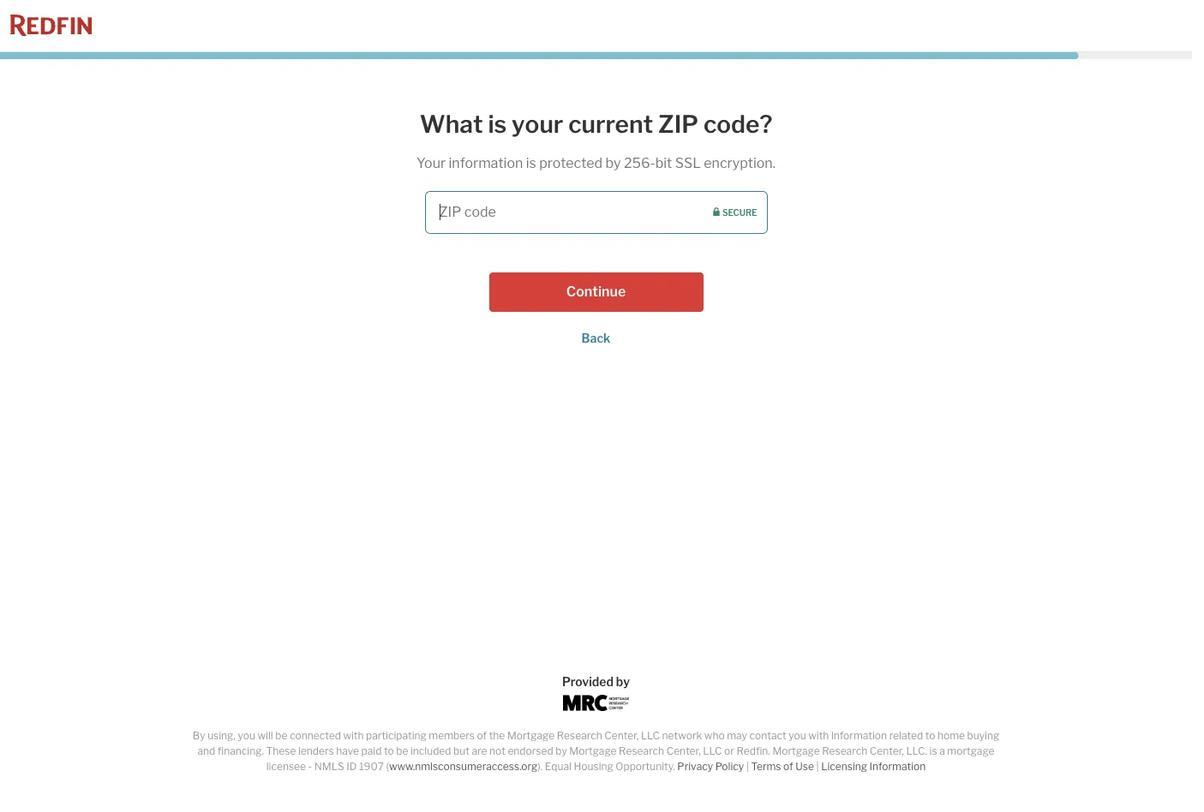 Task type: locate. For each thing, give the bounding box(es) containing it.
0 horizontal spatial with
[[343, 729, 364, 742]]

| down redfin.
[[746, 760, 749, 773]]

mortgage
[[947, 745, 995, 758]]

0 vertical spatial llc
[[641, 729, 660, 742]]

you right contact
[[789, 729, 806, 742]]

who
[[704, 729, 725, 742]]

current
[[568, 110, 653, 139]]

mortgage up "housing"
[[569, 745, 617, 758]]

these
[[266, 745, 296, 758]]

opportunity.
[[616, 760, 675, 773]]

0 vertical spatial is
[[488, 110, 507, 139]]

to up (
[[384, 745, 394, 758]]

0 horizontal spatial is
[[488, 110, 507, 139]]

256-
[[624, 155, 655, 171]]

what is your current zip code?
[[420, 110, 773, 139]]

1 | from the left
[[746, 760, 749, 773]]

llc up the opportunity.
[[641, 729, 660, 742]]

center, up the opportunity.
[[604, 729, 639, 742]]

0 horizontal spatial |
[[746, 760, 749, 773]]

1 vertical spatial llc
[[703, 745, 722, 758]]

of left use
[[783, 760, 793, 773]]

center, down network
[[667, 745, 701, 758]]

are
[[472, 745, 487, 758]]

1 horizontal spatial center,
[[667, 745, 701, 758]]

0 vertical spatial information
[[449, 155, 523, 171]]

0 horizontal spatial llc
[[641, 729, 660, 742]]

llc
[[641, 729, 660, 742], [703, 745, 722, 758]]

participating
[[366, 729, 427, 742]]

2 horizontal spatial is
[[930, 745, 937, 758]]

research up the opportunity.
[[619, 745, 664, 758]]

by up equal
[[556, 745, 567, 758]]

licensing
[[821, 760, 867, 773]]

back button
[[582, 331, 611, 345]]

protected
[[539, 155, 603, 171]]

|
[[746, 760, 749, 773], [816, 760, 819, 773]]

mortgage
[[507, 729, 555, 742], [569, 745, 617, 758], [773, 745, 820, 758]]

1 vertical spatial be
[[396, 745, 408, 758]]

center,
[[604, 729, 639, 742], [667, 745, 701, 758], [870, 745, 904, 758]]

mortgage up the 'endorsed'
[[507, 729, 555, 742]]

2 horizontal spatial research
[[822, 745, 868, 758]]

contact
[[750, 729, 787, 742]]

center, up "information"
[[870, 745, 904, 758]]

is
[[488, 110, 507, 139], [526, 155, 536, 171], [930, 745, 937, 758]]

by left 256-
[[606, 155, 621, 171]]

0 horizontal spatial information
[[449, 155, 523, 171]]

of left the
[[477, 729, 487, 742]]

privacy
[[677, 760, 713, 773]]

zip code?
[[658, 110, 773, 139]]

be
[[275, 729, 288, 742], [396, 745, 408, 758]]

2 vertical spatial is
[[930, 745, 937, 758]]

by
[[606, 155, 621, 171], [616, 675, 630, 689], [556, 745, 567, 758]]

0 vertical spatial to
[[925, 729, 935, 742]]

paid
[[361, 745, 382, 758]]

be down 'participating'
[[396, 745, 408, 758]]

2 vertical spatial by
[[556, 745, 567, 758]]

to up llc.
[[925, 729, 935, 742]]

0 horizontal spatial of
[[477, 729, 487, 742]]

equal
[[545, 760, 572, 773]]

1 vertical spatial to
[[384, 745, 394, 758]]

the
[[489, 729, 505, 742]]

1 vertical spatial information
[[831, 729, 887, 742]]

1 vertical spatial of
[[783, 760, 793, 773]]

1 you from the left
[[238, 729, 255, 742]]

by
[[193, 729, 205, 742]]

1 horizontal spatial you
[[789, 729, 806, 742]]

information up licensing information link
[[831, 729, 887, 742]]

| right use
[[816, 760, 819, 773]]

connected
[[290, 729, 341, 742]]

0 horizontal spatial you
[[238, 729, 255, 742]]

by using, you will be connected with participating members of the mortgage research center, llc network who may contact you with information related to home buying and financing. these lenders have paid to be included but are not endorsed by mortgage research center, llc or redfin. mortgage research center, llc. is a mortgage licensee - nmls id 1907 (
[[193, 729, 1000, 773]]

1 horizontal spatial to
[[925, 729, 935, 742]]

information down what
[[449, 155, 523, 171]]

by up mortgage research center image
[[616, 675, 630, 689]]

0 horizontal spatial research
[[557, 729, 602, 742]]

of
[[477, 729, 487, 742], [783, 760, 793, 773]]

1 horizontal spatial |
[[816, 760, 819, 773]]

is down your
[[526, 155, 536, 171]]

home
[[938, 729, 965, 742]]

mortgage up use
[[773, 745, 820, 758]]

2 you from the left
[[789, 729, 806, 742]]

of inside by using, you will be connected with participating members of the mortgage research center, llc network who may contact you with information related to home buying and financing. these lenders have paid to be included but are not endorsed by mortgage research center, llc or redfin. mortgage research center, llc. is a mortgage licensee - nmls id 1907 (
[[477, 729, 487, 742]]

2 | from the left
[[816, 760, 819, 773]]

back
[[582, 331, 611, 345]]

1 horizontal spatial information
[[831, 729, 887, 742]]

to
[[925, 729, 935, 742], [384, 745, 394, 758]]

id
[[346, 760, 357, 773]]

1 horizontal spatial of
[[783, 760, 793, 773]]

with up have
[[343, 729, 364, 742]]

is left your
[[488, 110, 507, 139]]

1 horizontal spatial be
[[396, 745, 408, 758]]

research
[[557, 729, 602, 742], [619, 745, 664, 758], [822, 745, 868, 758]]

members
[[429, 729, 475, 742]]

provided
[[562, 675, 614, 689]]

have
[[336, 745, 359, 758]]

provided by
[[562, 675, 630, 689]]

research up licensing
[[822, 745, 868, 758]]

information
[[449, 155, 523, 171], [831, 729, 887, 742]]

with up use
[[809, 729, 829, 742]]

(
[[386, 760, 389, 773]]

you
[[238, 729, 255, 742], [789, 729, 806, 742]]

ZIP code text field
[[425, 191, 768, 234]]

0 horizontal spatial mortgage
[[507, 729, 555, 742]]

0 horizontal spatial be
[[275, 729, 288, 742]]

llc up "privacy policy" link on the right of page
[[703, 745, 722, 758]]

with
[[343, 729, 364, 742], [809, 729, 829, 742]]

endorsed
[[508, 745, 553, 758]]

research up "housing"
[[557, 729, 602, 742]]

1 horizontal spatial with
[[809, 729, 829, 742]]

you up financing. at the left
[[238, 729, 255, 742]]

-
[[308, 760, 312, 773]]

information inside by using, you will be connected with participating members of the mortgage research center, llc network who may contact you with information related to home buying and financing. these lenders have paid to be included but are not endorsed by mortgage research center, llc or redfin. mortgage research center, llc. is a mortgage licensee - nmls id 1907 (
[[831, 729, 887, 742]]

is left 'a'
[[930, 745, 937, 758]]

be up these
[[275, 729, 288, 742]]

bit
[[655, 155, 672, 171]]

1 horizontal spatial research
[[619, 745, 664, 758]]

and
[[198, 745, 215, 758]]

2 with from the left
[[809, 729, 829, 742]]

0 vertical spatial of
[[477, 729, 487, 742]]

1 horizontal spatial is
[[526, 155, 536, 171]]



Task type: vqa. For each thing, say whether or not it's contained in the screenshot.
Always on
no



Task type: describe. For each thing, give the bounding box(es) containing it.
redfin.
[[737, 745, 770, 758]]

buying
[[967, 729, 1000, 742]]

1907
[[359, 760, 384, 773]]

will
[[258, 729, 273, 742]]

of for members
[[477, 729, 487, 742]]

but
[[454, 745, 470, 758]]

lenders
[[298, 745, 334, 758]]

0 vertical spatial be
[[275, 729, 288, 742]]

ssl encryption.
[[675, 155, 776, 171]]

your
[[512, 110, 563, 139]]

of for terms
[[783, 760, 793, 773]]

licensing information link
[[821, 760, 926, 773]]

0 horizontal spatial to
[[384, 745, 394, 758]]

is inside by using, you will be connected with participating members of the mortgage research center, llc network who may contact you with information related to home buying and financing. these lenders have paid to be included but are not endorsed by mortgage research center, llc or redfin. mortgage research center, llc. is a mortgage licensee - nmls id 1907 (
[[930, 745, 937, 758]]

terms
[[751, 760, 781, 773]]

what
[[420, 110, 483, 139]]

1 horizontal spatial mortgage
[[569, 745, 617, 758]]

2 horizontal spatial center,
[[870, 745, 904, 758]]

0 vertical spatial by
[[606, 155, 621, 171]]

1 vertical spatial by
[[616, 675, 630, 689]]

2 horizontal spatial mortgage
[[773, 745, 820, 758]]

using,
[[208, 729, 236, 742]]

included
[[411, 745, 451, 758]]

policy
[[715, 760, 744, 773]]

1 vertical spatial is
[[526, 155, 536, 171]]

www.nmlsconsumeraccess.org
[[389, 760, 538, 773]]

information
[[870, 760, 926, 773]]

1 horizontal spatial llc
[[703, 745, 722, 758]]

).
[[538, 760, 543, 773]]

continue
[[566, 283, 626, 300]]

may
[[727, 729, 747, 742]]

www.nmlsconsumeraccess.org ). equal housing opportunity. privacy policy | terms of use | licensing information
[[389, 760, 926, 773]]

mortgage research center image
[[563, 695, 630, 711]]

nmls
[[314, 760, 344, 773]]

your
[[417, 155, 446, 171]]

licensee
[[266, 760, 306, 773]]

by inside by using, you will be connected with participating members of the mortgage research center, llc network who may contact you with information related to home buying and financing. these lenders have paid to be included but are not endorsed by mortgage research center, llc or redfin. mortgage research center, llc. is a mortgage licensee - nmls id 1907 (
[[556, 745, 567, 758]]

0 horizontal spatial center,
[[604, 729, 639, 742]]

llc.
[[906, 745, 927, 758]]

terms of use link
[[751, 760, 814, 773]]

a
[[940, 745, 945, 758]]

not
[[489, 745, 506, 758]]

network
[[662, 729, 702, 742]]

related
[[889, 729, 923, 742]]

housing
[[574, 760, 613, 773]]

use
[[796, 760, 814, 773]]

privacy policy link
[[677, 760, 744, 773]]

or
[[724, 745, 734, 758]]

your information is protected by 256-bit ssl encryption.
[[417, 155, 776, 171]]

www.nmlsconsumeraccess.org link
[[389, 760, 538, 773]]

continue button
[[489, 272, 703, 312]]

financing.
[[218, 745, 264, 758]]

1 with from the left
[[343, 729, 364, 742]]



